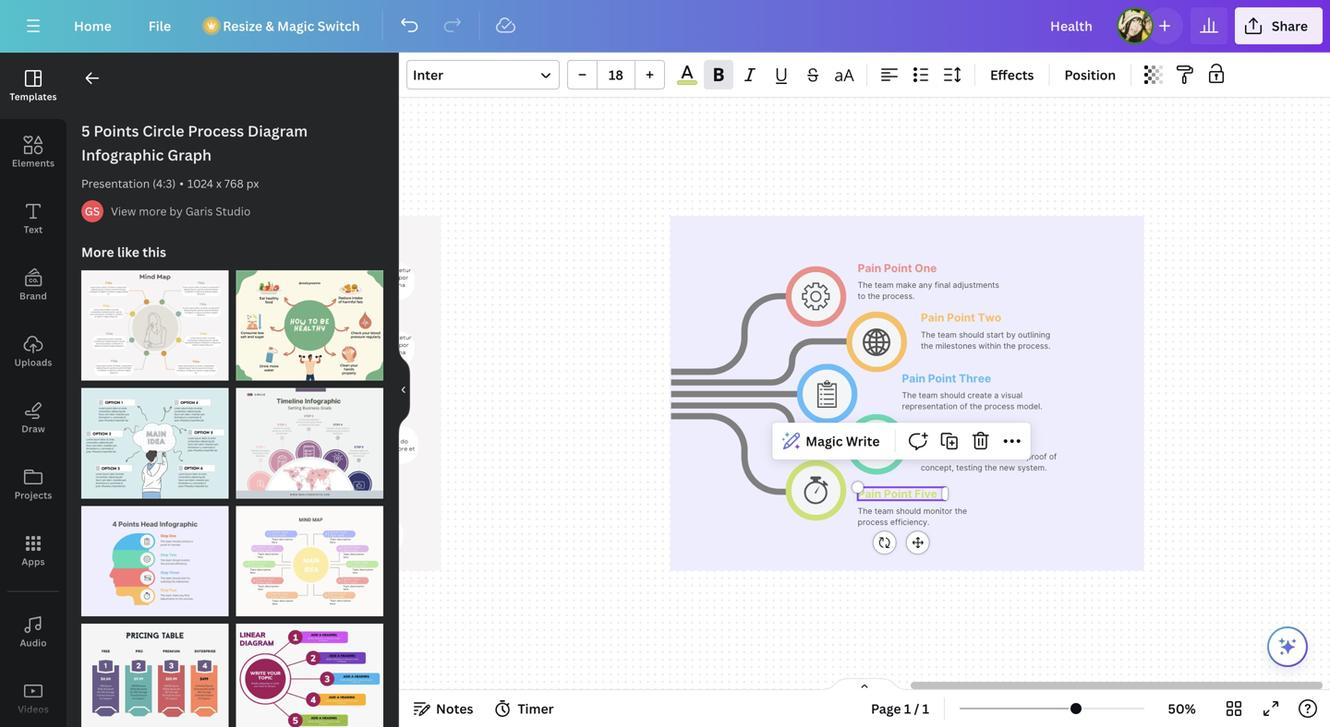 Task type: describe. For each thing, give the bounding box(es) containing it.
the for to
[[858, 281, 872, 290]]

apps button
[[0, 518, 67, 585]]

templates
[[10, 91, 57, 103]]

team for the
[[938, 330, 957, 340]]

notes
[[436, 701, 473, 718]]

process inside the team should monitor the process efficiency.
[[858, 518, 888, 527]]

&
[[266, 17, 274, 35]]

– – number field
[[603, 66, 629, 84]]

colorful calm corporate clean mind map image
[[81, 271, 229, 381]]

purple & white pricing table comparison chart image
[[81, 624, 229, 728]]

the for the
[[921, 330, 936, 340]]

process inside the team should create a visual representation of the process model.
[[985, 402, 1015, 412]]

page
[[871, 701, 901, 718]]

of inside the team should create a visual representation of the process model.
[[960, 402, 968, 412]]

#c9e265 image
[[677, 81, 697, 85]]

grey simple modern timeline infographic chart graph image
[[236, 389, 383, 499]]

resize & magic switch
[[223, 17, 360, 35]]

garis studio element
[[81, 200, 103, 223]]

blue creative mind map graph group
[[81, 378, 229, 499]]

projects
[[14, 490, 52, 502]]

the team should create a visual representation of the process model.
[[902, 391, 1043, 412]]

position
[[1065, 66, 1116, 84]]

2 vertical spatial icon image
[[863, 435, 890, 455]]

three
[[959, 372, 991, 385]]

uploads button
[[0, 319, 67, 385]]

(4:3)
[[152, 176, 176, 191]]

to
[[858, 292, 866, 301]]

px
[[246, 176, 259, 191]]

inter button
[[406, 60, 560, 90]]

pain point four
[[921, 433, 1003, 446]]

team for representation
[[919, 391, 938, 401]]

the inside the team should monitor the process efficiency.
[[955, 507, 967, 516]]

pain point five
[[858, 488, 938, 501]]

share button
[[1235, 7, 1323, 44]]

side panel tab list
[[0, 53, 67, 728]]

proof
[[1027, 452, 1047, 462]]

the down start
[[1004, 342, 1016, 351]]

more
[[81, 243, 114, 261]]

pain point two
[[921, 311, 1002, 325]]

one
[[915, 262, 937, 275]]

any
[[919, 281, 933, 290]]

draw button
[[0, 385, 67, 452]]

purple & white pricing table comparison chart group
[[81, 613, 229, 728]]

garis
[[185, 204, 213, 219]]

final
[[935, 281, 951, 290]]

point for three
[[928, 372, 956, 385]]

a for visual
[[994, 391, 999, 401]]

the inside the team should conduct a proof of concept, testing the new system.
[[985, 463, 997, 473]]

768
[[224, 176, 244, 191]]

representation
[[902, 402, 958, 412]]

points
[[94, 121, 139, 141]]

chronometer icon image
[[804, 477, 828, 505]]

model.
[[1017, 402, 1043, 412]]

5 points circle process diagram infographic graph
[[81, 121, 308, 165]]

the left milestones
[[921, 342, 933, 351]]

pain for pain point three
[[902, 372, 926, 385]]

start
[[987, 330, 1004, 340]]

visual
[[1001, 391, 1023, 401]]

timer
[[518, 701, 554, 718]]

resize
[[223, 17, 262, 35]]

home link
[[59, 7, 126, 44]]

process
[[188, 121, 244, 141]]

timer button
[[488, 695, 561, 724]]

2 1 from the left
[[923, 701, 929, 718]]

presentation (4:3)
[[81, 176, 176, 191]]

share
[[1272, 17, 1308, 35]]

the team should start by outlining the milestones within the process.
[[921, 330, 1053, 351]]

colorful calm corporate clean mind map group
[[81, 260, 229, 381]]

the team should monitor the process efficiency.
[[858, 507, 970, 527]]

pain for pain point four
[[921, 433, 945, 446]]

point for one
[[884, 262, 912, 275]]

apps
[[22, 556, 45, 569]]

elements
[[12, 157, 55, 170]]

conduct
[[987, 452, 1018, 462]]

pain for pain point five
[[858, 488, 881, 501]]

circle
[[143, 121, 184, 141]]

audio button
[[0, 600, 67, 666]]

text button
[[0, 186, 67, 252]]

4 points process head infographic graph group
[[81, 495, 229, 617]]

the team make any final adjustments to the process.
[[858, 281, 1002, 301]]

garis studio image
[[81, 200, 103, 223]]

of inside the team should conduct a proof of concept, testing the new system.
[[1049, 452, 1057, 462]]

by inside 'the team should start by outlining the milestones within the process.'
[[1007, 330, 1016, 340]]

templates button
[[0, 53, 67, 119]]

50%
[[1168, 701, 1196, 718]]

videos button
[[0, 666, 67, 728]]

audio
[[20, 637, 47, 650]]

monitor
[[924, 507, 953, 516]]

five
[[915, 488, 938, 501]]

1024 x 768 px
[[187, 176, 259, 191]]

milestones
[[936, 342, 976, 351]]

text
[[24, 224, 43, 236]]

1 vertical spatial icon image
[[818, 381, 837, 409]]

within
[[979, 342, 1001, 351]]

/
[[914, 701, 920, 718]]

this
[[142, 243, 166, 261]]

main menu bar
[[0, 0, 1330, 53]]

resize & magic switch button
[[193, 7, 375, 44]]

studio
[[216, 204, 251, 219]]



Task type: vqa. For each thing, say whether or not it's contained in the screenshot.
tech
no



Task type: locate. For each thing, give the bounding box(es) containing it.
point up "representation"
[[928, 372, 956, 385]]

the
[[868, 292, 880, 301], [921, 342, 933, 351], [1004, 342, 1016, 351], [970, 402, 982, 412], [985, 463, 997, 473], [955, 507, 967, 516]]

should inside the team should conduct a proof of concept, testing the new system.
[[959, 452, 984, 462]]

of down three
[[960, 402, 968, 412]]

outlining
[[1018, 330, 1051, 340]]

uploads
[[14, 357, 52, 369]]

diagram
[[248, 121, 308, 141]]

icon image up magic write button
[[818, 381, 837, 409]]

the inside the team should monitor the process efficiency.
[[858, 507, 872, 516]]

page 1 / 1
[[871, 701, 929, 718]]

inter
[[413, 66, 443, 84]]

should inside the team should monitor the process efficiency.
[[896, 507, 921, 516]]

the right monitor
[[955, 507, 967, 516]]

projects button
[[0, 452, 67, 518]]

the for representation
[[902, 391, 917, 401]]

infographic
[[81, 145, 164, 165]]

should down pain point three
[[940, 391, 966, 401]]

process left efficiency.
[[858, 518, 888, 527]]

magic write
[[806, 433, 880, 451]]

the down create
[[970, 402, 982, 412]]

x
[[216, 176, 222, 191]]

pain point one
[[858, 262, 937, 275]]

0 horizontal spatial of
[[960, 402, 968, 412]]

should up testing
[[959, 452, 984, 462]]

a inside the team should conduct a proof of concept, testing the new system.
[[1020, 452, 1024, 462]]

1 1 from the left
[[904, 701, 911, 718]]

home
[[74, 17, 112, 35]]

1 horizontal spatial 1
[[923, 701, 929, 718]]

colorful minimalist linear steps circular diagram image
[[236, 624, 383, 728]]

team up concept,
[[938, 452, 957, 462]]

4 points process head infographic graph image
[[81, 506, 229, 617]]

team for of
[[938, 452, 957, 462]]

icon image
[[802, 283, 830, 311], [818, 381, 837, 409], [863, 435, 890, 455]]

team inside 'the team should start by outlining the milestones within the process.'
[[938, 330, 957, 340]]

0 vertical spatial by
[[169, 204, 183, 219]]

a inside the team should create a visual representation of the process model.
[[994, 391, 999, 401]]

hide image
[[398, 346, 410, 435]]

process. inside 'the team should start by outlining the milestones within the process.'
[[1018, 342, 1051, 351]]

notes button
[[406, 695, 481, 724]]

1 horizontal spatial of
[[1049, 452, 1057, 462]]

pain up "representation"
[[902, 372, 926, 385]]

team up milestones
[[938, 330, 957, 340]]

point up make
[[884, 262, 912, 275]]

efficiency.
[[890, 518, 930, 527]]

the for efficiency.
[[858, 507, 872, 516]]

adjustments
[[953, 281, 1000, 290]]

icon image up pain point five
[[863, 435, 890, 455]]

professional multicolor concept map graphic group
[[236, 495, 383, 617]]

1 vertical spatial magic
[[806, 433, 843, 451]]

point for five
[[884, 488, 912, 501]]

process
[[985, 402, 1015, 412], [858, 518, 888, 527]]

0 vertical spatial magic
[[277, 17, 314, 35]]

0 vertical spatial icon image
[[802, 283, 830, 311]]

team inside the team should monitor the process efficiency.
[[875, 507, 894, 516]]

canva assistant image
[[1277, 637, 1299, 659]]

should for representation
[[940, 391, 966, 401]]

pain up to
[[858, 262, 881, 275]]

testing
[[956, 463, 983, 473]]

process down visual
[[985, 402, 1015, 412]]

a left visual
[[994, 391, 999, 401]]

0 vertical spatial process
[[985, 402, 1015, 412]]

by right start
[[1007, 330, 1016, 340]]

two
[[978, 311, 1002, 325]]

magic write button
[[776, 427, 887, 457]]

draw
[[21, 423, 45, 436]]

team down pain point five
[[875, 507, 894, 516]]

the up to
[[858, 281, 872, 290]]

team for to
[[875, 281, 894, 290]]

magic inside button
[[277, 17, 314, 35]]

0 horizontal spatial process
[[858, 518, 888, 527]]

the inside the team make any final adjustments to the process.
[[868, 292, 880, 301]]

pain
[[858, 262, 881, 275], [921, 311, 945, 325], [902, 372, 926, 385], [921, 433, 945, 446], [858, 488, 881, 501]]

more like this
[[81, 243, 166, 261]]

file button
[[134, 7, 186, 44]]

team down pain point one
[[875, 281, 894, 290]]

by inside button
[[169, 204, 183, 219]]

1 horizontal spatial process.
[[1018, 342, 1051, 351]]

the down the pain point two
[[921, 330, 936, 340]]

group
[[567, 60, 665, 90]]

1 vertical spatial process
[[858, 518, 888, 527]]

the inside the team should conduct a proof of concept, testing the new system.
[[921, 452, 936, 462]]

show pages image
[[820, 678, 909, 693]]

point up the team should monitor the process efficiency.
[[884, 488, 912, 501]]

team up "representation"
[[919, 391, 938, 401]]

view more by garis studio button
[[111, 202, 251, 221]]

team inside the team make any final adjustments to the process.
[[875, 281, 894, 290]]

1 vertical spatial a
[[1020, 452, 1024, 462]]

should for efficiency.
[[896, 507, 921, 516]]

blue creative mind map graph image
[[81, 389, 229, 499]]

view
[[111, 204, 136, 219]]

1 left /
[[904, 701, 911, 718]]

the up "representation"
[[902, 391, 917, 401]]

#c9e265 image
[[677, 81, 697, 85]]

team
[[875, 281, 894, 290], [938, 330, 957, 340], [919, 391, 938, 401], [938, 452, 957, 462], [875, 507, 894, 516]]

switch
[[318, 17, 360, 35]]

pain point three
[[902, 372, 991, 385]]

point left four
[[947, 433, 975, 446]]

a for proof
[[1020, 452, 1024, 462]]

a left the proof
[[1020, 452, 1024, 462]]

1 horizontal spatial by
[[1007, 330, 1016, 340]]

should for of
[[959, 452, 984, 462]]

point left the two at the right top
[[947, 311, 975, 325]]

the inside the team should create a visual representation of the process model.
[[902, 391, 917, 401]]

should inside 'the team should start by outlining the milestones within the process.'
[[959, 330, 984, 340]]

50% button
[[1152, 695, 1212, 724]]

point for two
[[947, 311, 975, 325]]

the up concept,
[[921, 452, 936, 462]]

should up efficiency.
[[896, 507, 921, 516]]

team inside the team should conduct a proof of concept, testing the new system.
[[938, 452, 957, 462]]

effects button
[[983, 60, 1042, 90]]

brand button
[[0, 252, 67, 319]]

0 horizontal spatial magic
[[277, 17, 314, 35]]

0 horizontal spatial by
[[169, 204, 183, 219]]

the down pain point five
[[858, 507, 872, 516]]

process. down make
[[882, 292, 915, 301]]

magic left write
[[806, 433, 843, 451]]

concept,
[[921, 463, 954, 473]]

pain for pain point one
[[858, 262, 881, 275]]

1 horizontal spatial process
[[985, 402, 1015, 412]]

videos
[[18, 704, 49, 716]]

1 horizontal spatial a
[[1020, 452, 1024, 462]]

1 right /
[[923, 701, 929, 718]]

process.
[[882, 292, 915, 301], [1018, 342, 1051, 351]]

the inside the team should create a visual representation of the process model.
[[970, 402, 982, 412]]

the inside 'the team should start by outlining the milestones within the process.'
[[921, 330, 936, 340]]

icon image left to
[[802, 283, 830, 311]]

colorful minimalist linear steps circular diagram group
[[236, 613, 383, 728]]

should inside the team should create a visual representation of the process model.
[[940, 391, 966, 401]]

by left garis
[[169, 204, 183, 219]]

0 vertical spatial a
[[994, 391, 999, 401]]

should up milestones
[[959, 330, 984, 340]]

file
[[149, 17, 171, 35]]

1
[[904, 701, 911, 718], [923, 701, 929, 718]]

of right the proof
[[1049, 452, 1057, 462]]

professional multicolor concept map graphic image
[[236, 506, 383, 617]]

system.
[[1018, 463, 1047, 473]]

graph
[[167, 145, 212, 165]]

1 vertical spatial by
[[1007, 330, 1016, 340]]

a
[[994, 391, 999, 401], [1020, 452, 1024, 462]]

magic inside button
[[806, 433, 843, 451]]

make
[[896, 281, 917, 290]]

1024
[[187, 176, 213, 191]]

Design title text field
[[1036, 7, 1109, 44]]

process. inside the team make any final adjustments to the process.
[[882, 292, 915, 301]]

point
[[884, 262, 912, 275], [947, 311, 975, 325], [928, 372, 956, 385], [947, 433, 975, 446], [884, 488, 912, 501]]

the for of
[[921, 452, 936, 462]]

1 vertical spatial of
[[1049, 452, 1057, 462]]

new
[[999, 463, 1015, 473]]

0 vertical spatial of
[[960, 402, 968, 412]]

team inside the team should create a visual representation of the process model.
[[919, 391, 938, 401]]

four
[[978, 433, 1003, 446]]

0 vertical spatial process.
[[882, 292, 915, 301]]

the team should conduct a proof of concept, testing the new system.
[[921, 452, 1059, 473]]

green brown playful illustration healthy lifestyle guide graph image
[[236, 271, 383, 381]]

1 horizontal spatial magic
[[806, 433, 843, 451]]

the inside the team make any final adjustments to the process.
[[858, 281, 872, 290]]

0 horizontal spatial process.
[[882, 292, 915, 301]]

0 horizontal spatial 1
[[904, 701, 911, 718]]

magic right &
[[277, 17, 314, 35]]

process. down outlining
[[1018, 342, 1051, 351]]

pain up concept,
[[921, 433, 945, 446]]

the down conduct
[[985, 463, 997, 473]]

pain down the team make any final adjustments to the process. at the top of the page
[[921, 311, 945, 325]]

1 vertical spatial process.
[[1018, 342, 1051, 351]]

like
[[117, 243, 139, 261]]

pain for pain point two
[[921, 311, 945, 325]]

the
[[858, 281, 872, 290], [921, 330, 936, 340], [902, 391, 917, 401], [921, 452, 936, 462], [858, 507, 872, 516]]

the right to
[[868, 292, 880, 301]]

presentation
[[81, 176, 150, 191]]

0 horizontal spatial a
[[994, 391, 999, 401]]

grey simple modern timeline infographic chart graph group
[[236, 378, 383, 499]]

should for the
[[959, 330, 984, 340]]

pain up the team should monitor the process efficiency.
[[858, 488, 881, 501]]

brand
[[19, 290, 47, 303]]

view more by garis studio
[[111, 204, 251, 219]]

position button
[[1057, 60, 1124, 90]]

team for efficiency.
[[875, 507, 894, 516]]

more
[[139, 204, 167, 219]]

5
[[81, 121, 90, 141]]

green brown playful illustration healthy lifestyle guide graph group
[[236, 260, 383, 381]]

write
[[846, 433, 880, 451]]

point for four
[[947, 433, 975, 446]]



